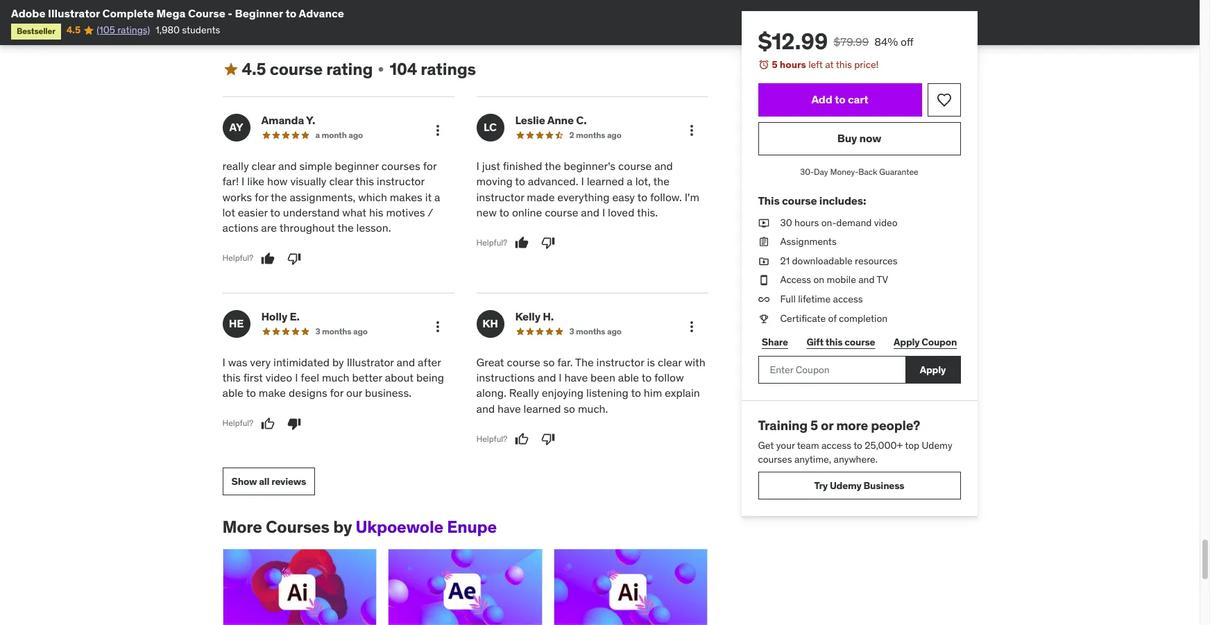 Task type: vqa. For each thing, say whether or not it's contained in the screenshot.
4.5 to the top
yes



Task type: describe. For each thing, give the bounding box(es) containing it.
try
[[815, 480, 828, 492]]

hours for 30
[[795, 216, 819, 229]]

made
[[527, 190, 555, 204]]

additional actions for review by leslie anne c. image
[[684, 122, 700, 139]]

gift
[[807, 336, 824, 348]]

feel
[[301, 371, 319, 385]]

add to cart button
[[759, 83, 922, 116]]

1 vertical spatial for
[[255, 190, 268, 204]]

mark review by kelly h. as unhelpful image
[[542, 433, 555, 447]]

he
[[229, 317, 244, 331]]

medium image
[[223, 61, 239, 78]]

xsmall image for 21
[[759, 255, 770, 268]]

y.
[[306, 113, 315, 127]]

ago for by
[[353, 326, 368, 337]]

apply for apply coupon
[[894, 336, 920, 348]]

course inside great course so far. the instructor is clear with instructions and i have been able to follow along. really enjoying listening to him explain and have learned so much.
[[507, 355, 541, 369]]

3 months ago for the
[[570, 326, 622, 337]]

104 ratings
[[390, 58, 476, 80]]

5 hours left at this price!
[[772, 58, 879, 71]]

on
[[814, 274, 825, 286]]

our
[[346, 386, 363, 400]]

clear inside great course so far. the instructor is clear with instructions and i have been able to follow along. really enjoying listening to him explain and have learned so much.
[[658, 355, 682, 369]]

far!
[[223, 174, 239, 188]]

less
[[250, 11, 268, 24]]

1,980
[[156, 24, 180, 36]]

0 horizontal spatial illustrator
[[48, 6, 100, 20]]

mega
[[156, 6, 186, 20]]

months for beginner's
[[576, 130, 606, 140]]

illustrator inside i was very intimidated by illustrator and after this first video i feel much better about being able to make designs for our business.
[[347, 355, 394, 369]]

along.
[[477, 386, 507, 400]]

off
[[901, 35, 914, 49]]

xsmall image left the 104
[[376, 64, 387, 75]]

visually
[[290, 174, 327, 188]]

apply coupon button
[[891, 328, 961, 356]]

make
[[259, 386, 286, 400]]

better
[[352, 371, 382, 385]]

kh
[[483, 317, 498, 331]]

works
[[223, 190, 252, 204]]

makes
[[390, 190, 423, 204]]

undo mark review by holly e. as unhelpful image
[[288, 417, 301, 431]]

try udemy business link
[[759, 472, 961, 500]]

instructor inside i just finished the beginner's course and moving to advanced. i learned a lot, the instructor made everything easy to follow. i'm new to online course and i loved this.
[[477, 190, 525, 204]]

1 horizontal spatial clear
[[329, 174, 353, 188]]

ago for the
[[607, 326, 622, 337]]

adobe
[[11, 6, 46, 20]]

add to cart
[[812, 92, 869, 106]]

ago for beginner's
[[607, 130, 622, 140]]

training 5 or more people? get your team access to 25,000+ top udemy courses anytime, anywhere.
[[759, 417, 953, 466]]

a inside i just finished the beginner's course and moving to advanced. i learned a lot, the instructor made everything easy to follow. i'm new to online course and i loved this.
[[627, 174, 633, 188]]

1 horizontal spatial so
[[564, 402, 576, 416]]

xsmall image
[[759, 235, 770, 249]]

21 downloadable resources
[[781, 255, 898, 267]]

on-
[[822, 216, 837, 229]]

leslie
[[516, 113, 545, 127]]

like
[[247, 174, 265, 188]]

i left loved
[[603, 205, 606, 219]]

learned inside great course so far. the instructor is clear with instructions and i have been able to follow along. really enjoying listening to him explain and have learned so much.
[[524, 402, 561, 416]]

money-
[[831, 166, 859, 177]]

complete
[[102, 6, 154, 20]]

helpful? for great course so far. the instructor is clear with instructions and i have been able to follow along. really enjoying listening to him explain and have learned so much.
[[477, 434, 508, 444]]

anytime,
[[795, 453, 832, 466]]

course up 30 on the right
[[782, 194, 817, 208]]

advance
[[299, 6, 344, 20]]

0 horizontal spatial clear
[[252, 159, 276, 173]]

3 months ago for by
[[316, 326, 368, 337]]

back
[[859, 166, 878, 177]]

wishlist image
[[936, 91, 953, 108]]

reviews
[[272, 475, 306, 488]]

helpful? for i just finished the beginner's course and moving to advanced. i learned a lot, the instructor made everything easy to follow. i'm new to online course and i loved this.
[[477, 237, 508, 248]]

1 horizontal spatial have
[[565, 371, 588, 385]]

e.
[[290, 309, 300, 323]]

and down the everything
[[581, 205, 600, 219]]

104
[[390, 58, 417, 80]]

and inside i was very intimidated by illustrator and after this first video i feel much better about being able to make designs for our business.
[[397, 355, 415, 369]]

share
[[762, 336, 789, 348]]

really
[[223, 159, 249, 173]]

access on mobile and tv
[[781, 274, 889, 286]]

show for show less
[[223, 11, 248, 24]]

84%
[[875, 35, 899, 49]]

mark review by leslie anne c. as unhelpful image
[[542, 236, 555, 250]]

a inside 'really clear and simple beginner courses for far! i like how visually clear this instructor works for the assignments, which makes it a lot easier to understand what his motives / actions are throughout the lesson.'
[[435, 190, 441, 204]]

finished
[[503, 159, 543, 173]]

the up advanced.
[[545, 159, 561, 173]]

far.
[[558, 355, 573, 369]]

holly e.
[[261, 309, 300, 323]]

to down finished
[[515, 174, 526, 188]]

very
[[250, 355, 271, 369]]

kelly h.
[[516, 309, 554, 323]]

certificate of completion
[[781, 312, 888, 325]]

amanda y.
[[261, 113, 315, 127]]

full
[[781, 293, 796, 305]]

was
[[228, 355, 248, 369]]

which
[[358, 190, 387, 204]]

includes:
[[820, 194, 867, 208]]

able inside great course so far. the instructor is clear with instructions and i have been able to follow along. really enjoying listening to him explain and have learned so much.
[[618, 371, 640, 385]]

mark review by kelly h. as helpful image
[[515, 433, 529, 447]]

more courses by ukpoewole enupe
[[223, 517, 497, 538]]

lot,
[[636, 174, 651, 188]]

apply coupon
[[894, 336, 958, 348]]

i just finished the beginner's course and moving to advanced. i learned a lot, the instructor made everything easy to follow. i'm new to online course and i loved this.
[[477, 159, 700, 219]]

c.
[[576, 113, 587, 127]]

first
[[244, 371, 263, 385]]

0 horizontal spatial a
[[316, 130, 320, 140]]

instructor inside great course so far. the instructor is clear with instructions and i have been able to follow along. really enjoying listening to him explain and have learned so much.
[[597, 355, 645, 369]]

been
[[591, 371, 616, 385]]

being
[[416, 371, 444, 385]]

0 horizontal spatial 5
[[772, 58, 778, 71]]

buy now button
[[759, 122, 961, 155]]

price!
[[855, 58, 879, 71]]

video inside i was very intimidated by illustrator and after this first video i feel much better about being able to make designs for our business.
[[266, 371, 293, 385]]

show less
[[223, 11, 268, 24]]

instructions
[[477, 371, 535, 385]]

to inside i was very intimidated by illustrator and after this first video i feel much better about being able to make designs for our business.
[[246, 386, 256, 400]]

this
[[759, 194, 780, 208]]

online
[[512, 205, 542, 219]]

1 vertical spatial by
[[333, 517, 352, 538]]

people?
[[871, 417, 921, 434]]

alarm image
[[759, 59, 770, 70]]

holly
[[261, 309, 288, 323]]

lot
[[223, 205, 235, 219]]

courses
[[266, 517, 330, 538]]

/
[[428, 205, 433, 219]]

listening
[[587, 386, 629, 400]]

2 horizontal spatial for
[[423, 159, 437, 173]]

$12.99 $79.99 84% off
[[759, 27, 914, 56]]

hours for 5
[[780, 58, 807, 71]]

course down completion
[[845, 336, 876, 348]]

understand
[[283, 205, 340, 219]]

30
[[781, 216, 793, 229]]

course down made
[[545, 205, 579, 219]]

0 horizontal spatial have
[[498, 402, 521, 416]]

share button
[[759, 328, 792, 356]]



Task type: locate. For each thing, give the bounding box(es) containing it.
0 horizontal spatial able
[[223, 386, 244, 400]]

and left "tv"
[[859, 274, 875, 286]]

udemy right top
[[922, 439, 953, 452]]

1 vertical spatial hours
[[795, 216, 819, 229]]

video up make
[[266, 371, 293, 385]]

4.5 for 4.5 course rating
[[242, 58, 266, 80]]

have down really
[[498, 402, 521, 416]]

1 vertical spatial courses
[[759, 453, 793, 466]]

courses inside training 5 or more people? get your team access to 25,000+ top udemy courses anytime, anywhere.
[[759, 453, 793, 466]]

to left advance
[[286, 6, 297, 20]]

great
[[477, 355, 504, 369]]

this right at
[[836, 58, 852, 71]]

1 vertical spatial instructor
[[477, 190, 525, 204]]

helpful? left undo mark review by amanda y. as helpful image
[[223, 253, 253, 263]]

illustrator up the '(105'
[[48, 6, 100, 20]]

so down enjoying
[[564, 402, 576, 416]]

this up which
[[356, 174, 374, 188]]

0 horizontal spatial for
[[255, 190, 268, 204]]

just
[[482, 159, 501, 173]]

5 left or
[[811, 417, 819, 434]]

2 horizontal spatial clear
[[658, 355, 682, 369]]

xsmall image up share
[[759, 312, 770, 326]]

3 months ago up the
[[570, 326, 622, 337]]

and down 'along.'
[[477, 402, 495, 416]]

show left less
[[223, 11, 248, 24]]

so left far.
[[543, 355, 555, 369]]

2 vertical spatial for
[[330, 386, 344, 400]]

1 horizontal spatial 3 months ago
[[570, 326, 622, 337]]

0 horizontal spatial 3
[[316, 326, 320, 337]]

0 vertical spatial show
[[223, 11, 248, 24]]

0 vertical spatial a
[[316, 130, 320, 140]]

xsmall image right less
[[271, 12, 282, 24]]

h.
[[543, 309, 554, 323]]

1 vertical spatial a
[[627, 174, 633, 188]]

a
[[316, 130, 320, 140], [627, 174, 633, 188], [435, 190, 441, 204]]

0 horizontal spatial 4.5
[[66, 24, 80, 36]]

mark review by holly e. as helpful image
[[261, 417, 275, 431]]

months for by
[[322, 326, 352, 337]]

motives
[[386, 205, 425, 219]]

xsmall image inside show less button
[[271, 12, 282, 24]]

3 months ago
[[316, 326, 368, 337], [570, 326, 622, 337]]

xsmall image down xsmall image
[[759, 255, 770, 268]]

1 horizontal spatial learned
[[587, 174, 625, 188]]

courses inside 'really clear and simple beginner courses for far! i like how visually clear this instructor works for the assignments, which makes it a lot easier to understand what his motives / actions are throughout the lesson.'
[[382, 159, 421, 173]]

i up the everything
[[581, 174, 584, 188]]

0 horizontal spatial so
[[543, 355, 555, 369]]

learned
[[587, 174, 625, 188], [524, 402, 561, 416]]

the up 'follow.'
[[654, 174, 670, 188]]

training
[[759, 417, 808, 434]]

1 3 from the left
[[316, 326, 320, 337]]

0 vertical spatial access
[[834, 293, 863, 305]]

instructor down the moving
[[477, 190, 525, 204]]

easy
[[613, 190, 635, 204]]

illustrator
[[48, 6, 100, 20], [347, 355, 394, 369]]

4.5 left the '(105'
[[66, 24, 80, 36]]

0 horizontal spatial instructor
[[377, 174, 425, 188]]

0 vertical spatial courses
[[382, 159, 421, 173]]

kelly
[[516, 309, 541, 323]]

$12.99
[[759, 27, 828, 56]]

intimidated
[[274, 355, 330, 369]]

the
[[545, 159, 561, 173], [654, 174, 670, 188], [271, 190, 287, 204], [338, 221, 354, 235]]

1 vertical spatial clear
[[329, 174, 353, 188]]

1 vertical spatial have
[[498, 402, 521, 416]]

udemy right try
[[830, 480, 862, 492]]

and up about
[[397, 355, 415, 369]]

clear down beginner
[[329, 174, 353, 188]]

i left feel
[[295, 371, 298, 385]]

to up the are
[[270, 205, 280, 219]]

1 vertical spatial able
[[223, 386, 244, 400]]

learned inside i just finished the beginner's course and moving to advanced. i learned a lot, the instructor made everything easy to follow. i'm new to online course and i loved this.
[[587, 174, 625, 188]]

hours left "left"
[[780, 58, 807, 71]]

1 horizontal spatial video
[[875, 216, 898, 229]]

about
[[385, 371, 414, 385]]

0 horizontal spatial courses
[[382, 159, 421, 173]]

rating
[[326, 58, 373, 80]]

months down c.
[[576, 130, 606, 140]]

3 up intimidated
[[316, 326, 320, 337]]

to up anywhere.
[[854, 439, 863, 452]]

xsmall image left full on the top right
[[759, 293, 770, 307]]

beginner
[[335, 159, 379, 173]]

i inside 'really clear and simple beginner courses for far! i like how visually clear this instructor works for the assignments, which makes it a lot easier to understand what his motives / actions are throughout the lesson.'
[[242, 174, 245, 188]]

ay
[[230, 120, 243, 134]]

i left was
[[223, 355, 226, 369]]

and up enjoying
[[538, 371, 556, 385]]

xsmall image up xsmall image
[[759, 216, 770, 230]]

bestseller
[[17, 26, 55, 36]]

4.5 right medium icon
[[242, 58, 266, 80]]

xsmall image for access
[[759, 274, 770, 287]]

at
[[826, 58, 834, 71]]

for down like
[[255, 190, 268, 204]]

show all reviews
[[232, 475, 306, 488]]

for inside i was very intimidated by illustrator and after this first video i feel much better about being able to make designs for our business.
[[330, 386, 344, 400]]

ratings
[[421, 58, 476, 80]]

1 3 months ago from the left
[[316, 326, 368, 337]]

i right the far!
[[242, 174, 245, 188]]

instructor
[[377, 174, 425, 188], [477, 190, 525, 204], [597, 355, 645, 369]]

2 horizontal spatial a
[[627, 174, 633, 188]]

buy
[[838, 131, 858, 145]]

3 months ago up much
[[316, 326, 368, 337]]

learned down beginner's
[[587, 174, 625, 188]]

additional actions for review by amanda y. image
[[429, 122, 446, 139]]

learned down really
[[524, 402, 561, 416]]

3 for holly e.
[[316, 326, 320, 337]]

2 vertical spatial clear
[[658, 355, 682, 369]]

1 vertical spatial illustrator
[[347, 355, 394, 369]]

moving
[[477, 174, 513, 188]]

ratings)
[[117, 24, 150, 36]]

this course includes:
[[759, 194, 867, 208]]

0 vertical spatial able
[[618, 371, 640, 385]]

helpful? left undo mark review by leslie anne c. as helpful icon at left top
[[477, 237, 508, 248]]

0 vertical spatial so
[[543, 355, 555, 369]]

1 horizontal spatial able
[[618, 371, 640, 385]]

a right it
[[435, 190, 441, 204]]

and inside 'really clear and simple beginner courses for far! i like how visually clear this instructor works for the assignments, which makes it a lot easier to understand what his motives / actions are throughout the lesson.'
[[278, 159, 297, 173]]

1 horizontal spatial a
[[435, 190, 441, 204]]

additional actions for review by kelly h. image
[[684, 318, 700, 335]]

courses down get
[[759, 453, 793, 466]]

1 horizontal spatial courses
[[759, 453, 793, 466]]

by inside i was very intimidated by illustrator and after this first video i feel much better about being able to make designs for our business.
[[333, 355, 344, 369]]

leslie anne c.
[[516, 113, 587, 127]]

udemy inside training 5 or more people? get your team access to 25,000+ top udemy courses anytime, anywhere.
[[922, 439, 953, 452]]

have down the
[[565, 371, 588, 385]]

1 vertical spatial learned
[[524, 402, 561, 416]]

ago right month
[[349, 130, 363, 140]]

so
[[543, 355, 555, 369], [564, 402, 576, 416]]

coupon
[[922, 336, 958, 348]]

1 vertical spatial show
[[232, 475, 257, 488]]

apply down coupon on the right of the page
[[920, 364, 946, 376]]

day
[[814, 166, 829, 177]]

months
[[576, 130, 606, 140], [322, 326, 352, 337], [576, 326, 606, 337]]

i
[[477, 159, 480, 173], [242, 174, 245, 188], [581, 174, 584, 188], [603, 205, 606, 219], [223, 355, 226, 369], [295, 371, 298, 385], [559, 371, 562, 385]]

0 vertical spatial 5
[[772, 58, 778, 71]]

0 vertical spatial 4.5
[[66, 24, 80, 36]]

video right demand
[[875, 216, 898, 229]]

0 vertical spatial have
[[565, 371, 588, 385]]

additional actions for review by holly e. image
[[429, 318, 446, 335]]

0 vertical spatial learned
[[587, 174, 625, 188]]

xsmall image for 30
[[759, 216, 770, 230]]

much
[[322, 371, 350, 385]]

mark review by amanda y. as unhelpful image
[[288, 252, 301, 266]]

this right "gift"
[[826, 336, 843, 348]]

ago up been
[[607, 326, 622, 337]]

able inside i was very intimidated by illustrator and after this first video i feel much better about being able to make designs for our business.
[[223, 386, 244, 400]]

ago up better on the left of page
[[353, 326, 368, 337]]

access down or
[[822, 439, 852, 452]]

the down how
[[271, 190, 287, 204]]

lesson.
[[357, 221, 391, 235]]

1 vertical spatial access
[[822, 439, 852, 452]]

to down is
[[642, 371, 652, 385]]

amanda
[[261, 113, 304, 127]]

1 vertical spatial 4.5
[[242, 58, 266, 80]]

to inside training 5 or more people? get your team access to 25,000+ top udemy courses anytime, anywhere.
[[854, 439, 863, 452]]

more
[[837, 417, 869, 434]]

are
[[261, 221, 277, 235]]

1 horizontal spatial udemy
[[922, 439, 953, 452]]

beginner's
[[564, 159, 616, 173]]

anywhere.
[[834, 453, 878, 466]]

21
[[781, 255, 790, 267]]

him
[[644, 386, 663, 400]]

to down lot, in the right top of the page
[[638, 190, 648, 204]]

and up 'follow.'
[[655, 159, 673, 173]]

able down the first on the left bottom of the page
[[223, 386, 244, 400]]

instructor up been
[[597, 355, 645, 369]]

designs
[[289, 386, 327, 400]]

by right the courses
[[333, 517, 352, 538]]

tv
[[877, 274, 889, 286]]

to left him on the bottom right of the page
[[631, 386, 642, 400]]

hours up assignments
[[795, 216, 819, 229]]

courses up "makes"
[[382, 159, 421, 173]]

1 horizontal spatial illustrator
[[347, 355, 394, 369]]

to inside 'really clear and simple beginner courses for far! i like how visually clear this instructor works for the assignments, which makes it a lot easier to understand what his motives / actions are throughout the lesson.'
[[270, 205, 280, 219]]

actions
[[223, 221, 259, 235]]

apply button
[[906, 356, 961, 384]]

helpful?
[[477, 237, 508, 248], [223, 253, 253, 263], [223, 418, 253, 429], [477, 434, 508, 444]]

0 horizontal spatial 3 months ago
[[316, 326, 368, 337]]

course up the amanda y.
[[270, 58, 323, 80]]

0 horizontal spatial video
[[266, 371, 293, 385]]

downloadable
[[793, 255, 853, 267]]

Enter Coupon text field
[[759, 356, 906, 384]]

xsmall image
[[271, 12, 282, 24], [376, 64, 387, 75], [759, 216, 770, 230], [759, 255, 770, 268], [759, 274, 770, 287], [759, 293, 770, 307], [759, 312, 770, 326]]

months up much
[[322, 326, 352, 337]]

course
[[188, 6, 226, 20]]

his
[[369, 205, 384, 219]]

0 vertical spatial udemy
[[922, 439, 953, 452]]

team
[[798, 439, 820, 452]]

months up the
[[576, 326, 606, 337]]

0 vertical spatial clear
[[252, 159, 276, 173]]

resources
[[855, 255, 898, 267]]

ago up beginner's
[[607, 130, 622, 140]]

apply for apply
[[920, 364, 946, 376]]

to right 'new'
[[500, 205, 510, 219]]

much.
[[578, 402, 608, 416]]

undo mark review by amanda y. as helpful image
[[261, 252, 275, 266]]

1 vertical spatial video
[[266, 371, 293, 385]]

2 horizontal spatial instructor
[[597, 355, 645, 369]]

this inside 'really clear and simple beginner courses for far! i like how visually clear this instructor works for the assignments, which makes it a lot easier to understand what his motives / actions are throughout the lesson.'
[[356, 174, 374, 188]]

guarantee
[[880, 166, 919, 177]]

2 3 months ago from the left
[[570, 326, 622, 337]]

helpful? left the mark review by holly e. as helpful "icon" at the left of the page
[[223, 418, 253, 429]]

undo mark review by leslie anne c. as helpful image
[[515, 236, 529, 250]]

2 vertical spatial instructor
[[597, 355, 645, 369]]

xsmall image for certificate
[[759, 312, 770, 326]]

to left cart
[[835, 92, 846, 106]]

and up how
[[278, 159, 297, 173]]

clear up like
[[252, 159, 276, 173]]

helpful? for i was very intimidated by illustrator and after this first video i feel much better about being able to make designs for our business.
[[223, 418, 253, 429]]

all
[[259, 475, 270, 488]]

really clear and simple beginner courses for far! i like how visually clear this instructor works for the assignments, which makes it a lot easier to understand what his motives / actions are throughout the lesson.
[[223, 159, 441, 235]]

0 vertical spatial apply
[[894, 336, 920, 348]]

show for show all reviews
[[232, 475, 257, 488]]

i left just
[[477, 159, 480, 173]]

1 vertical spatial so
[[564, 402, 576, 416]]

0 vertical spatial by
[[333, 355, 344, 369]]

i up enjoying
[[559, 371, 562, 385]]

month
[[322, 130, 347, 140]]

clear up the follow
[[658, 355, 682, 369]]

hours
[[780, 58, 807, 71], [795, 216, 819, 229]]

1 vertical spatial 5
[[811, 417, 819, 434]]

clear
[[252, 159, 276, 173], [329, 174, 353, 188], [658, 355, 682, 369]]

access inside training 5 or more people? get your team access to 25,000+ top udemy courses anytime, anywhere.
[[822, 439, 852, 452]]

by up much
[[333, 355, 344, 369]]

1 vertical spatial udemy
[[830, 480, 862, 492]]

mobile
[[827, 274, 857, 286]]

xsmall image for full
[[759, 293, 770, 307]]

beginner
[[235, 6, 283, 20]]

for up it
[[423, 159, 437, 173]]

1 horizontal spatial instructor
[[477, 190, 525, 204]]

1 horizontal spatial for
[[330, 386, 344, 400]]

to down the first on the left bottom of the page
[[246, 386, 256, 400]]

simple
[[300, 159, 332, 173]]

helpful? left 'mark review by kelly h. as helpful' icon
[[477, 434, 508, 444]]

to inside button
[[835, 92, 846, 106]]

i inside great course so far. the instructor is clear with instructions and i have been able to follow along. really enjoying listening to him explain and have learned so much.
[[559, 371, 562, 385]]

0 vertical spatial illustrator
[[48, 6, 100, 20]]

show left all
[[232, 475, 257, 488]]

follow.
[[651, 190, 682, 204]]

for down much
[[330, 386, 344, 400]]

show inside show all reviews button
[[232, 475, 257, 488]]

4.5 for 4.5
[[66, 24, 80, 36]]

1 horizontal spatial 5
[[811, 417, 819, 434]]

instructor inside 'really clear and simple beginner courses for far! i like how visually clear this instructor works for the assignments, which makes it a lot easier to understand what his motives / actions are throughout the lesson.'
[[377, 174, 425, 188]]

0 horizontal spatial udemy
[[830, 480, 862, 492]]

apply left coupon on the right of the page
[[894, 336, 920, 348]]

helpful? for really clear and simple beginner courses for far! i like how visually clear this instructor works for the assignments, which makes it a lot easier to understand what his motives / actions are throughout the lesson.
[[223, 253, 253, 263]]

access down mobile on the right
[[834, 293, 863, 305]]

1 horizontal spatial 4.5
[[242, 58, 266, 80]]

course up lot, in the right top of the page
[[619, 159, 652, 173]]

3
[[316, 326, 320, 337], [570, 326, 575, 337]]

the down what
[[338, 221, 354, 235]]

0 horizontal spatial learned
[[524, 402, 561, 416]]

able right been
[[618, 371, 640, 385]]

(105 ratings)
[[97, 24, 150, 36]]

0 vertical spatial for
[[423, 159, 437, 173]]

ukpoewole enupe link
[[356, 517, 497, 538]]

1 horizontal spatial 3
[[570, 326, 575, 337]]

5 right alarm image
[[772, 58, 778, 71]]

5 inside training 5 or more people? get your team access to 25,000+ top udemy courses anytime, anywhere.
[[811, 417, 819, 434]]

3 up far.
[[570, 326, 575, 337]]

what
[[342, 205, 367, 219]]

3 for kelly h.
[[570, 326, 575, 337]]

0 vertical spatial instructor
[[377, 174, 425, 188]]

5
[[772, 58, 778, 71], [811, 417, 819, 434]]

illustrator up better on the left of page
[[347, 355, 394, 369]]

udemy
[[922, 439, 953, 452], [830, 480, 862, 492]]

and
[[278, 159, 297, 173], [655, 159, 673, 173], [581, 205, 600, 219], [859, 274, 875, 286], [397, 355, 415, 369], [538, 371, 556, 385], [477, 402, 495, 416]]

or
[[821, 417, 834, 434]]

enupe
[[447, 517, 497, 538]]

instructor up "makes"
[[377, 174, 425, 188]]

course up instructions
[[507, 355, 541, 369]]

able
[[618, 371, 640, 385], [223, 386, 244, 400]]

easier
[[238, 205, 268, 219]]

xsmall image left access
[[759, 274, 770, 287]]

this inside i was very intimidated by illustrator and after this first video i feel much better about being able to make designs for our business.
[[223, 371, 241, 385]]

this
[[836, 58, 852, 71], [356, 174, 374, 188], [826, 336, 843, 348], [223, 371, 241, 385]]

a left month
[[316, 130, 320, 140]]

25,000+
[[865, 439, 903, 452]]

2 3 from the left
[[570, 326, 575, 337]]

2 vertical spatial a
[[435, 190, 441, 204]]

everything
[[558, 190, 610, 204]]

30-day money-back guarantee
[[801, 166, 919, 177]]

this down was
[[223, 371, 241, 385]]

how
[[267, 174, 288, 188]]

0 vertical spatial hours
[[780, 58, 807, 71]]

ago for beginner
[[349, 130, 363, 140]]

months for the
[[576, 326, 606, 337]]

1 vertical spatial apply
[[920, 364, 946, 376]]

with
[[685, 355, 706, 369]]

a left lot, in the right top of the page
[[627, 174, 633, 188]]

show inside show less button
[[223, 11, 248, 24]]

lc
[[484, 120, 497, 134]]

0 vertical spatial video
[[875, 216, 898, 229]]



